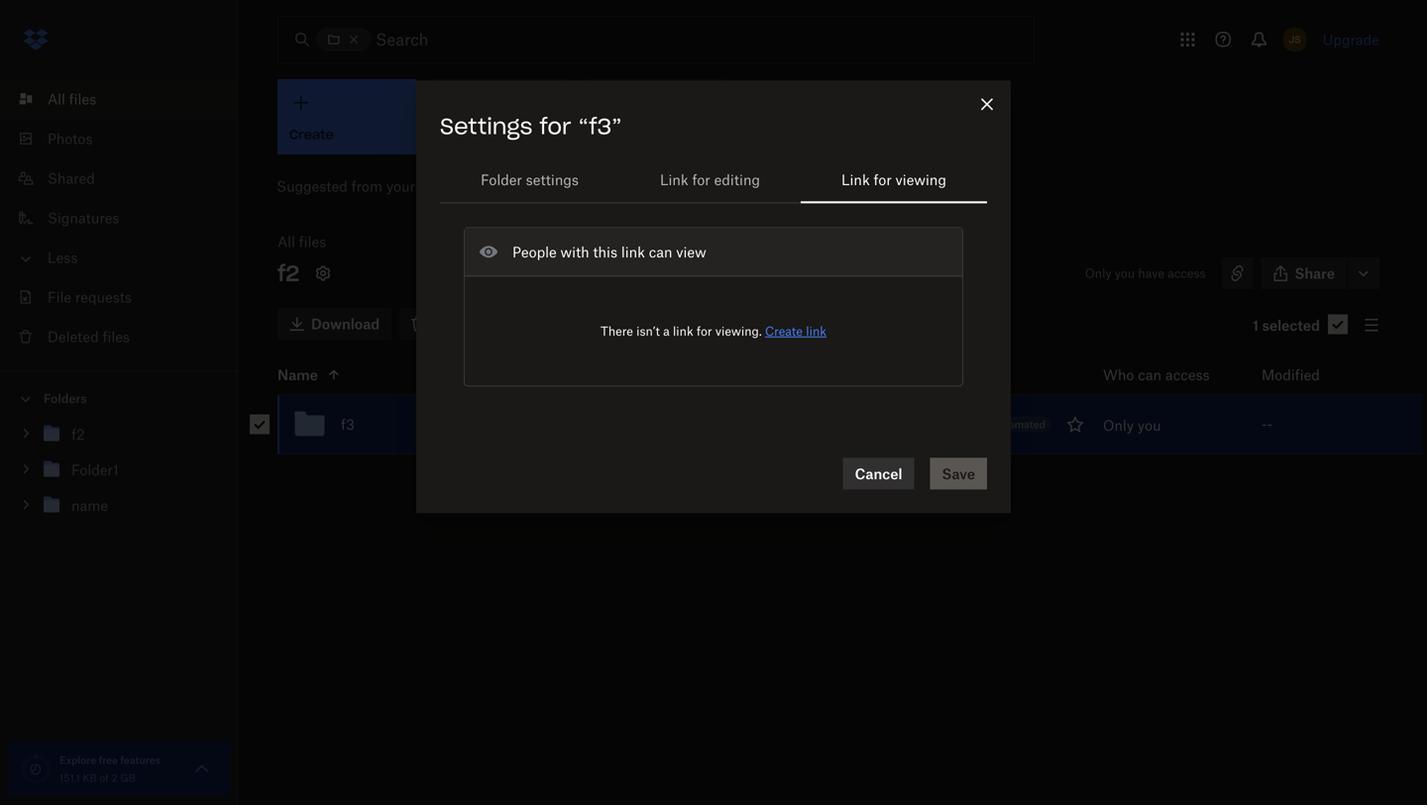 Task type: describe. For each thing, give the bounding box(es) containing it.
you for only you have access
[[1115, 266, 1135, 281]]

view
[[676, 244, 706, 260]]

0 vertical spatial access
[[1168, 266, 1206, 281]]

automated
[[991, 419, 1046, 431]]

can inside settings for "f3" dialog
[[649, 244, 673, 260]]

file requests link
[[16, 278, 238, 317]]

folder
[[648, 127, 687, 144]]

for for viewing
[[874, 171, 892, 188]]

2
[[111, 773, 118, 785]]

gb
[[120, 773, 136, 785]]

file requests
[[48, 289, 132, 306]]

folders
[[44, 392, 87, 406]]

create folder
[[600, 127, 687, 144]]

create inside button
[[600, 127, 644, 144]]

you for only you
[[1138, 417, 1161, 434]]

0 horizontal spatial all files link
[[16, 79, 238, 119]]

2 horizontal spatial link
[[806, 324, 827, 339]]

settings
[[526, 171, 579, 188]]

quota usage element
[[20, 754, 52, 786]]

selected
[[1262, 317, 1320, 334]]

--
[[1262, 416, 1273, 433]]

features
[[120, 755, 160, 767]]

only for only you
[[1103, 417, 1134, 434]]

of
[[100, 773, 109, 785]]

editing
[[714, 171, 760, 188]]

people with this link can view
[[512, 244, 706, 260]]

only you
[[1103, 417, 1161, 434]]

have
[[1138, 266, 1165, 281]]

deleted
[[48, 329, 99, 345]]

f2
[[278, 260, 299, 287]]

shared link
[[16, 159, 238, 198]]

explore free features 151.1 kb of 2 gb
[[59, 755, 160, 785]]

name button
[[278, 363, 1055, 387]]

files inside "link"
[[103, 329, 130, 345]]

a
[[663, 324, 670, 339]]

there
[[601, 324, 633, 339]]

folder settings
[[481, 171, 579, 188]]

all inside the all files "list item"
[[48, 91, 65, 108]]

modified button
[[1262, 363, 1372, 387]]

photos
[[48, 130, 93, 147]]

151.1
[[59, 773, 80, 785]]

share button
[[1261, 258, 1347, 289]]

link for editing tab
[[619, 156, 801, 203]]

settings
[[440, 112, 533, 140]]

only for only you have access
[[1085, 266, 1112, 281]]

link for viewing
[[842, 171, 947, 188]]

name
[[278, 367, 318, 384]]

create folder button
[[587, 79, 726, 155]]

tab list inside settings for "f3" dialog
[[440, 156, 987, 203]]

f3
[[341, 416, 355, 433]]

folder settings tab
[[440, 156, 619, 203]]

viewing.
[[715, 324, 762, 339]]

file
[[48, 289, 71, 306]]

2 - from the left
[[1267, 416, 1273, 433]]

only you have access
[[1085, 266, 1206, 281]]

suggested
[[277, 178, 348, 195]]

upgrade link
[[1323, 31, 1380, 48]]

requests
[[75, 289, 132, 306]]

share
[[1295, 265, 1335, 282]]

there isn't a link for viewing. create link
[[601, 324, 827, 339]]

settings for "f3" dialog
[[416, 81, 1011, 725]]

2 horizontal spatial files
[[299, 233, 326, 250]]

1 vertical spatial all files
[[278, 233, 326, 250]]



Task type: locate. For each thing, give the bounding box(es) containing it.
1 - from the left
[[1262, 416, 1267, 433]]

0 horizontal spatial create
[[600, 127, 644, 144]]

"f3"
[[578, 112, 622, 140]]

who can access
[[1103, 367, 1210, 384]]

create inside settings for "f3" dialog
[[765, 324, 803, 339]]

2 link from the left
[[842, 171, 870, 188]]

1 horizontal spatial can
[[1138, 367, 1162, 384]]

folders button
[[0, 384, 238, 413]]

all files link
[[16, 79, 238, 119], [278, 232, 326, 252]]

only you button
[[1103, 415, 1161, 437]]

0 vertical spatial all
[[48, 91, 65, 108]]

people
[[512, 244, 557, 260]]

create left folder on the top left of page
[[600, 127, 644, 144]]

for left viewing.
[[697, 324, 712, 339]]

link for viewing tab
[[801, 156, 987, 203]]

tab list containing folder settings
[[440, 156, 987, 203]]

for for editing
[[692, 171, 710, 188]]

for
[[540, 112, 571, 140], [692, 171, 710, 188], [874, 171, 892, 188], [697, 324, 712, 339]]

files up f2
[[299, 233, 326, 250]]

deleted files
[[48, 329, 130, 345]]

your
[[386, 178, 415, 195]]

1 horizontal spatial all
[[278, 233, 295, 250]]

1 link from the left
[[660, 171, 689, 188]]

signatures link
[[16, 198, 238, 238]]

cancel button
[[843, 458, 914, 490]]

link
[[660, 171, 689, 188], [842, 171, 870, 188]]

upgrade
[[1323, 31, 1380, 48]]

link right viewing.
[[806, 324, 827, 339]]

link for editing
[[660, 171, 760, 188]]

for left editing
[[692, 171, 710, 188]]

add to starred image
[[1064, 413, 1087, 437]]

1 horizontal spatial files
[[103, 329, 130, 345]]

for left '"f3"'
[[540, 112, 571, 140]]

all files inside "list item"
[[48, 91, 96, 108]]

can inside 'table'
[[1138, 367, 1162, 384]]

with
[[561, 244, 589, 260]]

photos link
[[16, 119, 238, 159]]

0 vertical spatial you
[[1115, 266, 1135, 281]]

only left have
[[1085, 266, 1112, 281]]

all files
[[48, 91, 96, 108], [278, 233, 326, 250]]

can
[[649, 244, 673, 260], [1138, 367, 1162, 384]]

viewing
[[896, 171, 947, 188]]

table
[[234, 356, 1422, 455]]

0 vertical spatial can
[[649, 244, 673, 260]]

f3 link
[[341, 413, 355, 437]]

0 horizontal spatial all
[[48, 91, 65, 108]]

link down folder on the top left of page
[[660, 171, 689, 188]]

0 vertical spatial only
[[1085, 266, 1112, 281]]

all files up photos at the top left of the page
[[48, 91, 96, 108]]

less image
[[16, 249, 36, 269]]

you down who can access
[[1138, 417, 1161, 434]]

create
[[600, 127, 644, 144], [765, 324, 803, 339]]

1 horizontal spatial all files
[[278, 233, 326, 250]]

0 horizontal spatial you
[[1115, 266, 1135, 281]]

free
[[99, 755, 118, 767]]

1 horizontal spatial you
[[1138, 417, 1161, 434]]

0 horizontal spatial link
[[621, 244, 645, 260]]

files up photos at the top left of the page
[[69, 91, 96, 108]]

create right viewing.
[[765, 324, 803, 339]]

1 horizontal spatial all files link
[[278, 232, 326, 252]]

0 horizontal spatial link
[[660, 171, 689, 188]]

link
[[621, 244, 645, 260], [673, 324, 693, 339], [806, 324, 827, 339]]

kb
[[83, 773, 97, 785]]

all
[[48, 91, 65, 108], [278, 233, 295, 250]]

only right add to starred icon
[[1103, 417, 1134, 434]]

list containing all files
[[0, 67, 238, 371]]

create link link
[[765, 324, 827, 339]]

you left have
[[1115, 266, 1135, 281]]

link for a
[[673, 324, 693, 339]]

for left viewing
[[874, 171, 892, 188]]

link for link for editing
[[660, 171, 689, 188]]

you
[[1115, 266, 1135, 281], [1138, 417, 1161, 434]]

group
[[0, 413, 238, 539]]

isn't
[[636, 324, 660, 339]]

deleted files link
[[16, 317, 238, 357]]

only inside button
[[1103, 417, 1134, 434]]

you inside only you button
[[1138, 417, 1161, 434]]

1 horizontal spatial create
[[765, 324, 803, 339]]

explore
[[59, 755, 96, 767]]

shared
[[48, 170, 95, 187]]

activity
[[419, 178, 467, 195]]

link left viewing
[[842, 171, 870, 188]]

all files link up photos at the top left of the page
[[16, 79, 238, 119]]

1 vertical spatial you
[[1138, 417, 1161, 434]]

files
[[69, 91, 96, 108], [299, 233, 326, 250], [103, 329, 130, 345]]

all files link up f2
[[278, 232, 326, 252]]

0 vertical spatial create
[[600, 127, 644, 144]]

files down file requests link
[[103, 329, 130, 345]]

0 vertical spatial all files link
[[16, 79, 238, 119]]

all up photos at the top left of the page
[[48, 91, 65, 108]]

1 horizontal spatial link
[[673, 324, 693, 339]]

access inside 'table'
[[1166, 367, 1210, 384]]

link right the this
[[621, 244, 645, 260]]

this
[[593, 244, 618, 260]]

list
[[0, 67, 238, 371]]

can left the "view"
[[649, 244, 673, 260]]

all files up f2
[[278, 233, 326, 250]]

dropbox image
[[16, 20, 56, 59]]

-
[[1262, 416, 1267, 433], [1267, 416, 1273, 433]]

1 vertical spatial can
[[1138, 367, 1162, 384]]

who
[[1103, 367, 1134, 384]]

suggested from your activity
[[277, 178, 467, 195]]

files inside "list item"
[[69, 91, 96, 108]]

0 horizontal spatial can
[[649, 244, 673, 260]]

link for this
[[621, 244, 645, 260]]

1
[[1253, 317, 1259, 334]]

1 vertical spatial access
[[1166, 367, 1210, 384]]

0 horizontal spatial all files
[[48, 91, 96, 108]]

0 vertical spatial files
[[69, 91, 96, 108]]

access right have
[[1168, 266, 1206, 281]]

from
[[352, 178, 383, 195]]

table containing name
[[234, 356, 1422, 455]]

1 horizontal spatial link
[[842, 171, 870, 188]]

1 vertical spatial all files link
[[278, 232, 326, 252]]

all files list item
[[0, 79, 238, 119]]

0 horizontal spatial files
[[69, 91, 96, 108]]

access right who
[[1166, 367, 1210, 384]]

link for link for viewing
[[842, 171, 870, 188]]

1 vertical spatial create
[[765, 324, 803, 339]]

name f3, modified 11/20/2023 11:54 am, element
[[234, 395, 1422, 455]]

1 vertical spatial all
[[278, 233, 295, 250]]

only
[[1085, 266, 1112, 281], [1103, 417, 1134, 434]]

access
[[1168, 266, 1206, 281], [1166, 367, 1210, 384]]

2 vertical spatial files
[[103, 329, 130, 345]]

link right a at top left
[[673, 324, 693, 339]]

less
[[48, 249, 78, 266]]

settings for "f3"
[[440, 112, 622, 140]]

cancel
[[855, 466, 903, 483]]

1 vertical spatial only
[[1103, 417, 1134, 434]]

1 selected
[[1253, 317, 1320, 334]]

can right who
[[1138, 367, 1162, 384]]

all up f2
[[278, 233, 295, 250]]

for for "f3"
[[540, 112, 571, 140]]

0 vertical spatial all files
[[48, 91, 96, 108]]

tab list
[[440, 156, 987, 203]]

folder
[[481, 171, 522, 188]]

1 vertical spatial files
[[299, 233, 326, 250]]

signatures
[[48, 210, 119, 226]]

modified
[[1262, 367, 1320, 384]]



Task type: vqa. For each thing, say whether or not it's contained in the screenshot.
the left files
yes



